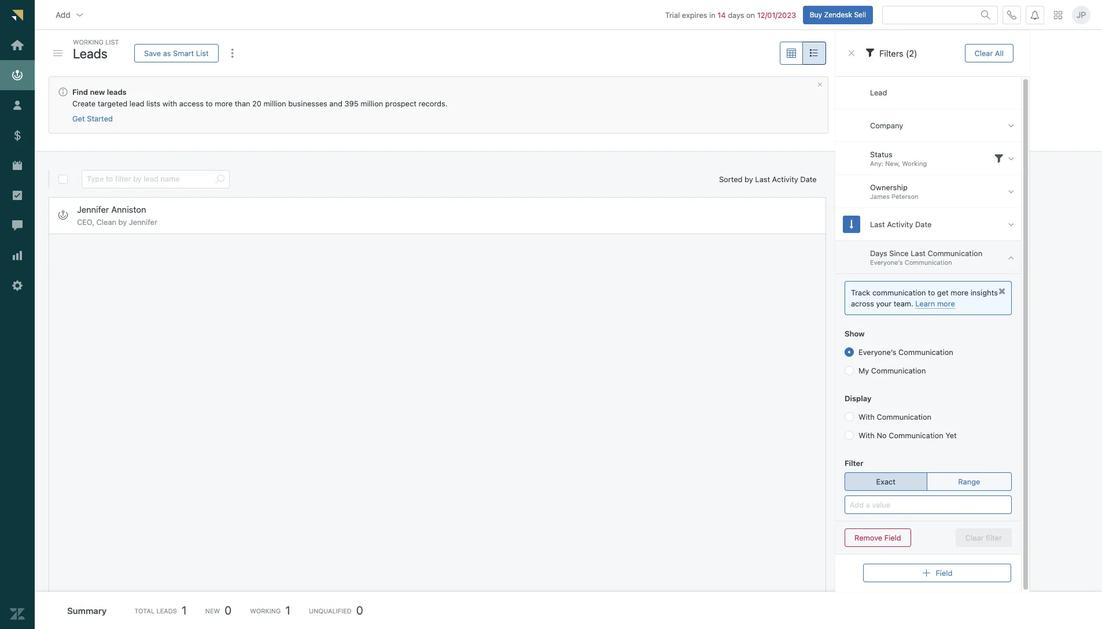 Task type: describe. For each thing, give the bounding box(es) containing it.
get started
[[72, 114, 113, 123]]

any:
[[870, 160, 884, 167]]

sorted
[[719, 175, 743, 184]]

list inside the working list leads
[[105, 38, 119, 46]]

with for with no communication yet
[[859, 431, 875, 440]]

3 angle down image from the top
[[1008, 220, 1014, 229]]

ceo,
[[77, 217, 94, 227]]

show
[[845, 329, 865, 339]]

find new leads create targeted lead lists with access to more than 20 million businesses and 395 million prospect records.
[[72, 87, 448, 108]]

smart
[[173, 48, 194, 58]]

1 vertical spatial date
[[915, 220, 932, 229]]

1 horizontal spatial jennifer
[[129, 217, 157, 227]]

unqualified 0
[[309, 604, 363, 617]]

prospect
[[385, 99, 417, 108]]

field button
[[863, 564, 1011, 583]]

learn more link
[[916, 299, 955, 309]]

clean
[[96, 217, 116, 227]]

learn more
[[916, 299, 955, 308]]

jp button
[[1072, 6, 1091, 24]]

leads inside the working list leads
[[73, 45, 108, 61]]

no
[[877, 431, 887, 440]]

my communication
[[859, 366, 926, 376]]

working list leads
[[73, 38, 119, 61]]

with communication
[[859, 413, 932, 422]]

more inside find new leads create targeted lead lists with access to more than 20 million businesses and 395 million prospect records.
[[215, 99, 233, 108]]

angle down image
[[1008, 187, 1014, 196]]

summary
[[67, 606, 107, 616]]

save
[[144, 48, 161, 58]]

total leads 1
[[134, 604, 187, 617]]

track
[[851, 288, 870, 297]]

last for by
[[755, 175, 770, 184]]

save as smart list
[[144, 48, 209, 58]]

lead
[[870, 88, 887, 97]]

14
[[718, 10, 726, 19]]

get started link
[[72, 114, 113, 124]]

filters (2)
[[879, 48, 917, 58]]

communication down everyone's communication at right
[[871, 366, 926, 376]]

list inside button
[[196, 48, 209, 58]]

handler image
[[53, 50, 62, 56]]

(2)
[[906, 48, 917, 58]]

unqualified
[[309, 607, 352, 615]]

remove field
[[855, 533, 901, 543]]

records.
[[419, 99, 448, 108]]

buy zendesk sell
[[810, 10, 866, 19]]

communication down since
[[905, 259, 952, 266]]

working for 1
[[250, 607, 281, 615]]

communication
[[873, 288, 926, 297]]

buy zendesk sell button
[[803, 6, 873, 24]]

days
[[870, 249, 887, 258]]

1 million from the left
[[264, 99, 286, 108]]

1 vertical spatial everyone's
[[859, 348, 897, 357]]

add button
[[46, 3, 94, 26]]

get
[[72, 114, 85, 123]]

with
[[163, 99, 177, 108]]

2 1 from the left
[[285, 604, 291, 617]]

2 angle down image from the top
[[1008, 154, 1014, 163]]

Type to filter by lead name field
[[87, 171, 211, 188]]

0 for new 0
[[225, 604, 232, 617]]

peterson
[[892, 193, 919, 200]]

add image
[[922, 569, 931, 578]]

range button
[[927, 473, 1012, 491]]

by inside jennifer anniston ceo, clean by jennifer
[[118, 217, 127, 227]]

last for since
[[911, 249, 926, 258]]

more inside track communication to get more insights across your team.
[[951, 288, 969, 297]]

filter
[[845, 459, 864, 468]]

0 horizontal spatial cancel image
[[817, 82, 823, 88]]

learn
[[916, 299, 935, 308]]

my
[[859, 366, 869, 376]]

jennifer anniston ceo, clean by jennifer
[[77, 204, 157, 227]]

yet
[[946, 431, 957, 440]]

0 horizontal spatial date
[[801, 175, 817, 184]]

insights
[[971, 288, 998, 297]]

last activity date
[[870, 220, 932, 229]]

sorted by last activity date
[[719, 175, 817, 184]]

as
[[163, 48, 171, 58]]

clear all
[[975, 48, 1004, 58]]

2 million from the left
[[361, 99, 383, 108]]

trial
[[665, 10, 680, 19]]

angle up image
[[1008, 253, 1014, 262]]

anniston
[[111, 204, 146, 214]]

add
[[56, 10, 70, 19]]

across
[[851, 299, 874, 308]]

businesses
[[288, 99, 327, 108]]

on
[[747, 10, 755, 19]]

0 for unqualified 0
[[356, 604, 363, 617]]

in
[[710, 10, 716, 19]]

zendesk image
[[10, 607, 25, 622]]

lead
[[130, 99, 144, 108]]

remove field button
[[845, 529, 911, 548]]

status
[[870, 150, 893, 159]]

create
[[72, 99, 96, 108]]

remove
[[855, 533, 883, 543]]

filter fill image
[[866, 48, 875, 57]]

leads image
[[58, 211, 68, 220]]



Task type: vqa. For each thing, say whether or not it's contained in the screenshot.
assembly
no



Task type: locate. For each thing, give the bounding box(es) containing it.
new,
[[885, 160, 900, 167]]

by right sorted
[[745, 175, 753, 184]]

0 horizontal spatial activity
[[772, 175, 799, 184]]

1 vertical spatial with
[[859, 431, 875, 440]]

access
[[179, 99, 204, 108]]

20
[[252, 99, 262, 108]]

activity right sorted
[[772, 175, 799, 184]]

working for leads
[[73, 38, 104, 46]]

with
[[859, 413, 875, 422], [859, 431, 875, 440]]

leads right total at the bottom left of page
[[156, 607, 177, 615]]

2 with from the top
[[859, 431, 875, 440]]

2 vertical spatial angle down image
[[1008, 220, 1014, 229]]

james
[[870, 193, 890, 200]]

0
[[225, 604, 232, 617], [356, 604, 363, 617]]

targeted
[[98, 99, 127, 108]]

million right 20
[[264, 99, 286, 108]]

0 right the new
[[225, 604, 232, 617]]

new
[[90, 87, 105, 97]]

0 vertical spatial more
[[215, 99, 233, 108]]

2 vertical spatial more
[[937, 299, 955, 308]]

clear all button
[[965, 44, 1014, 62]]

everyone's down days
[[870, 259, 903, 266]]

sell
[[854, 10, 866, 19]]

to right access at top
[[206, 99, 213, 108]]

million right 395
[[361, 99, 383, 108]]

since
[[890, 249, 909, 258]]

0 horizontal spatial last
[[755, 175, 770, 184]]

1 horizontal spatial search image
[[981, 10, 991, 19]]

everyone's inside days since last communication everyone's communication
[[870, 259, 903, 266]]

jennifer anniston link
[[77, 204, 146, 215]]

1 horizontal spatial 0
[[356, 604, 363, 617]]

zendesk
[[824, 10, 852, 19]]

working right new 0
[[250, 607, 281, 615]]

field right "remove"
[[885, 533, 901, 543]]

0 horizontal spatial by
[[118, 217, 127, 227]]

1 vertical spatial working
[[902, 160, 927, 167]]

working inside status any: new, working
[[902, 160, 927, 167]]

leads
[[107, 87, 127, 97]]

more down get
[[937, 299, 955, 308]]

395
[[345, 99, 359, 108]]

more
[[215, 99, 233, 108], [951, 288, 969, 297], [937, 299, 955, 308]]

0 horizontal spatial 1
[[182, 604, 187, 617]]

1 vertical spatial last
[[870, 220, 885, 229]]

field
[[885, 533, 901, 543], [936, 569, 953, 578]]

0 right unqualified
[[356, 604, 363, 617]]

expires
[[682, 10, 707, 19]]

days
[[728, 10, 744, 19]]

0 horizontal spatial list
[[105, 38, 119, 46]]

exact button
[[845, 473, 927, 491]]

and
[[329, 99, 343, 108]]

long arrow down image
[[850, 220, 854, 229]]

days since last communication everyone's communication
[[870, 249, 983, 266]]

everyone's
[[870, 259, 903, 266], [859, 348, 897, 357]]

0 horizontal spatial to
[[206, 99, 213, 108]]

ownership james peterson
[[870, 183, 919, 200]]

display
[[845, 394, 872, 403]]

1 horizontal spatial working
[[250, 607, 281, 615]]

to left get
[[928, 288, 935, 297]]

1 horizontal spatial 1
[[285, 604, 291, 617]]

last right the long arrow down image
[[870, 220, 885, 229]]

0 vertical spatial by
[[745, 175, 753, 184]]

cancel image
[[847, 49, 856, 58], [817, 82, 823, 88]]

by down 'anniston'
[[118, 217, 127, 227]]

clear
[[975, 48, 993, 58]]

1 horizontal spatial activity
[[887, 220, 913, 229]]

status any: new, working
[[870, 150, 927, 167]]

0 horizontal spatial search image
[[215, 175, 225, 184]]

0 vertical spatial angle down image
[[1008, 121, 1014, 130]]

working inside "working 1"
[[250, 607, 281, 615]]

1 vertical spatial jennifer
[[129, 217, 157, 227]]

0 horizontal spatial working
[[73, 38, 104, 46]]

2 vertical spatial working
[[250, 607, 281, 615]]

last inside days since last communication everyone's communication
[[911, 249, 926, 258]]

last right since
[[911, 249, 926, 258]]

2 horizontal spatial last
[[911, 249, 926, 258]]

million
[[264, 99, 286, 108], [361, 99, 383, 108]]

get
[[937, 288, 949, 297]]

trial expires in 14 days on 12/01/2023
[[665, 10, 796, 19]]

than
[[235, 99, 250, 108]]

0 vertical spatial everyone's
[[870, 259, 903, 266]]

working down chevron down 'image'
[[73, 38, 104, 46]]

1 angle down image from the top
[[1008, 121, 1014, 130]]

communication up with no communication yet at the right of the page
[[877, 413, 932, 422]]

0 vertical spatial with
[[859, 413, 875, 422]]

leads right handler icon
[[73, 45, 108, 61]]

1 vertical spatial more
[[951, 288, 969, 297]]

0 vertical spatial search image
[[981, 10, 991, 19]]

2 0 from the left
[[356, 604, 363, 617]]

calls image
[[1008, 10, 1017, 19]]

list up leads
[[105, 38, 119, 46]]

1 vertical spatial leads
[[156, 607, 177, 615]]

working
[[73, 38, 104, 46], [902, 160, 927, 167], [250, 607, 281, 615]]

last
[[755, 175, 770, 184], [870, 220, 885, 229], [911, 249, 926, 258]]

find
[[72, 87, 88, 97]]

0 vertical spatial jennifer
[[77, 204, 109, 214]]

1 0 from the left
[[225, 604, 232, 617]]

communication down with communication
[[889, 431, 944, 440]]

team.
[[894, 299, 914, 308]]

1 1 from the left
[[182, 604, 187, 617]]

1 left the new
[[182, 604, 187, 617]]

1 horizontal spatial cancel image
[[847, 49, 856, 58]]

0 vertical spatial cancel image
[[847, 49, 856, 58]]

started
[[87, 114, 113, 123]]

more right get
[[951, 288, 969, 297]]

working inside the working list leads
[[73, 38, 104, 46]]

your
[[876, 299, 892, 308]]

to inside track communication to get more insights across your team.
[[928, 288, 935, 297]]

lists
[[146, 99, 160, 108]]

zendesk products image
[[1054, 11, 1062, 19]]

to
[[206, 99, 213, 108], [928, 288, 935, 297]]

with left no
[[859, 431, 875, 440]]

chevron down image
[[75, 10, 84, 19]]

list
[[105, 38, 119, 46], [196, 48, 209, 58]]

save as smart list button
[[134, 44, 219, 62]]

everyone's communication
[[859, 348, 953, 357]]

leads inside the total leads 1
[[156, 607, 177, 615]]

communication up my communication
[[899, 348, 953, 357]]

exact
[[876, 477, 896, 486]]

with for with communication
[[859, 413, 875, 422]]

0 vertical spatial field
[[885, 533, 901, 543]]

1 horizontal spatial by
[[745, 175, 753, 184]]

1 horizontal spatial to
[[928, 288, 935, 297]]

1 left unqualified
[[285, 604, 291, 617]]

info image
[[58, 87, 68, 97]]

0 horizontal spatial jennifer
[[77, 204, 109, 214]]

activity down peterson
[[887, 220, 913, 229]]

1 vertical spatial field
[[936, 569, 953, 578]]

with no communication yet
[[859, 431, 957, 440]]

0 vertical spatial leads
[[73, 45, 108, 61]]

last right sorted
[[755, 175, 770, 184]]

0 vertical spatial date
[[801, 175, 817, 184]]

1 vertical spatial cancel image
[[817, 82, 823, 88]]

0 horizontal spatial leads
[[73, 45, 108, 61]]

1 with from the top
[[859, 413, 875, 422]]

filters
[[879, 48, 904, 58]]

jennifer down 'anniston'
[[129, 217, 157, 227]]

working 1
[[250, 604, 291, 617]]

everyone's up my
[[859, 348, 897, 357]]

jp
[[1077, 10, 1086, 20]]

to inside find new leads create targeted lead lists with access to more than 20 million businesses and 395 million prospect records.
[[206, 99, 213, 108]]

1 vertical spatial angle down image
[[1008, 154, 1014, 163]]

new 0
[[205, 604, 232, 617]]

company
[[870, 121, 903, 130]]

search image
[[981, 10, 991, 19], [215, 175, 225, 184]]

jennifer up ceo, at the top left
[[77, 204, 109, 214]]

0 horizontal spatial 0
[[225, 604, 232, 617]]

12/01/2023
[[757, 10, 796, 19]]

bell image
[[1031, 10, 1040, 19]]

total
[[134, 607, 155, 615]]

1 vertical spatial search image
[[215, 175, 225, 184]]

1 horizontal spatial list
[[196, 48, 209, 58]]

by
[[745, 175, 753, 184], [118, 217, 127, 227]]

field right add icon
[[936, 569, 953, 578]]

buy
[[810, 10, 822, 19]]

1 vertical spatial to
[[928, 288, 935, 297]]

jennifer
[[77, 204, 109, 214], [129, 217, 157, 227]]

range
[[958, 477, 980, 486]]

with down display at the bottom right of the page
[[859, 413, 875, 422]]

date
[[801, 175, 817, 184], [915, 220, 932, 229]]

remove image
[[999, 286, 1006, 296]]

1 horizontal spatial last
[[870, 220, 885, 229]]

0 vertical spatial to
[[206, 99, 213, 108]]

Add a value field
[[850, 497, 1007, 514]]

0 vertical spatial activity
[[772, 175, 799, 184]]

track communication to get more insights across your team.
[[851, 288, 998, 308]]

1 vertical spatial by
[[118, 217, 127, 227]]

new
[[205, 607, 220, 615]]

1 vertical spatial activity
[[887, 220, 913, 229]]

1 horizontal spatial million
[[361, 99, 383, 108]]

filter fill image
[[994, 154, 1004, 163]]

0 horizontal spatial field
[[885, 533, 901, 543]]

1 vertical spatial list
[[196, 48, 209, 58]]

0 vertical spatial last
[[755, 175, 770, 184]]

1 horizontal spatial date
[[915, 220, 932, 229]]

0 vertical spatial list
[[105, 38, 119, 46]]

1 horizontal spatial field
[[936, 569, 953, 578]]

working right new, at the right top of page
[[902, 160, 927, 167]]

0 horizontal spatial million
[[264, 99, 286, 108]]

1 horizontal spatial leads
[[156, 607, 177, 615]]

more left than
[[215, 99, 233, 108]]

all
[[995, 48, 1004, 58]]

angle down image
[[1008, 121, 1014, 130], [1008, 154, 1014, 163], [1008, 220, 1014, 229]]

0 vertical spatial working
[[73, 38, 104, 46]]

2 horizontal spatial working
[[902, 160, 927, 167]]

ownership
[[870, 183, 908, 192]]

communication up get
[[928, 249, 983, 258]]

2 vertical spatial last
[[911, 249, 926, 258]]

list right smart at top left
[[196, 48, 209, 58]]

overflow vertical fill image
[[228, 49, 237, 58]]



